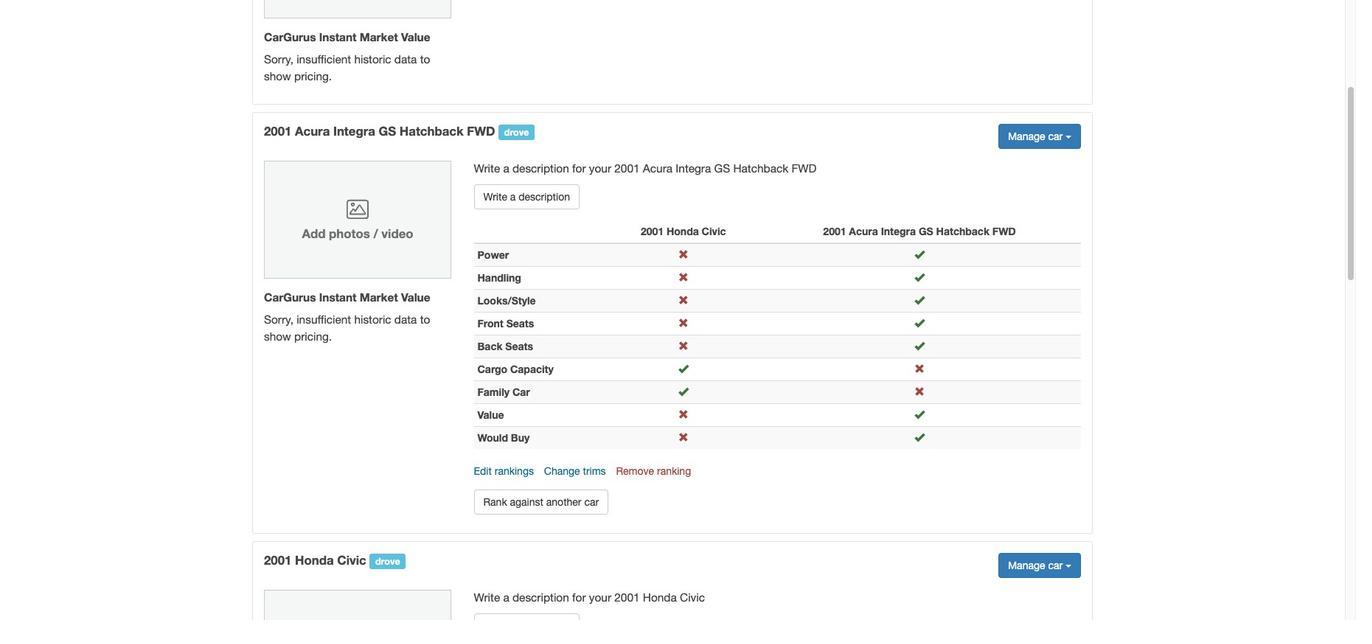 Task type: locate. For each thing, give the bounding box(es) containing it.
0 vertical spatial remove image
[[915, 363, 925, 374]]

2001
[[264, 124, 292, 138], [615, 161, 640, 174], [641, 225, 664, 237], [823, 225, 846, 237], [264, 553, 292, 568], [615, 591, 640, 604]]

rank against another car
[[484, 496, 599, 508]]

0 vertical spatial show
[[264, 70, 291, 83]]

0 vertical spatial historic
[[354, 53, 391, 66]]

remove image for power
[[678, 249, 689, 259]]

ok image
[[915, 318, 925, 328], [678, 363, 689, 374], [678, 386, 689, 397]]

0 vertical spatial your
[[589, 161, 612, 174]]

1 vertical spatial write
[[484, 191, 507, 203]]

1 horizontal spatial gs
[[714, 161, 730, 174]]

0 vertical spatial value
[[401, 30, 430, 43]]

remove image
[[915, 363, 925, 374], [678, 432, 689, 442]]

1 vertical spatial description
[[519, 191, 570, 203]]

1 vertical spatial a
[[510, 191, 516, 203]]

car inside popup button
[[1048, 560, 1063, 571]]

1 pricing. from the top
[[294, 70, 332, 83]]

cargurus for 2001 acura integra gs hatchback fwd
[[264, 30, 316, 43]]

2 vertical spatial integra
[[881, 225, 916, 237]]

1 to from the top
[[420, 53, 430, 66]]

2 vertical spatial ok image
[[678, 386, 689, 397]]

historic
[[354, 53, 391, 66], [354, 313, 391, 326]]

remove image for front seats
[[678, 318, 689, 328]]

1 vertical spatial seats
[[506, 340, 533, 352]]

integra
[[333, 124, 375, 138], [676, 161, 711, 174], [881, 225, 916, 237]]

1 vertical spatial honda
[[295, 553, 334, 568]]

1 sorry, insufficient historic data to show pricing. from the top
[[264, 53, 430, 83]]

1 vertical spatial to
[[420, 313, 430, 326]]

description for write a description for your 2001 honda civic
[[513, 591, 569, 604]]

2 market from the top
[[360, 290, 398, 304]]

1 vertical spatial insufficient
[[297, 313, 351, 326]]

ok image for cargo capacity
[[678, 363, 689, 374]]

0 horizontal spatial drove
[[375, 556, 400, 567]]

2 manage from the top
[[1008, 560, 1046, 571]]

0 vertical spatial write
[[474, 161, 500, 174]]

insufficient
[[297, 53, 351, 66], [297, 313, 351, 326]]

1 vertical spatial sorry,
[[264, 313, 294, 326]]

remove image
[[678, 249, 689, 259], [678, 272, 689, 282], [678, 295, 689, 305], [678, 318, 689, 328], [678, 341, 689, 351], [915, 386, 925, 397], [678, 409, 689, 419]]

0 vertical spatial sorry,
[[264, 53, 294, 66]]

1 your from the top
[[589, 161, 612, 174]]

pricing. for write a description for your 2001 acura integra gs hatchback fwd
[[294, 330, 332, 343]]

pricing.
[[294, 70, 332, 83], [294, 330, 332, 343]]

seats down looks/style
[[507, 317, 534, 329]]

0 vertical spatial acura
[[295, 124, 330, 138]]

2 show from the top
[[264, 330, 291, 343]]

remove image for back seats
[[678, 341, 689, 351]]

0 vertical spatial ok image
[[915, 318, 925, 328]]

hatchback for 2001 acura integra gs hatchback fwd drove
[[400, 124, 464, 138]]

manage car inside dropdown button
[[1008, 130, 1066, 142]]

seats for back seats
[[506, 340, 533, 352]]

write a description
[[484, 191, 570, 203]]

manage car for 2001 honda civic
[[1008, 560, 1066, 571]]

0 vertical spatial car
[[1048, 130, 1063, 142]]

1 vertical spatial show
[[264, 330, 291, 343]]

2 vertical spatial description
[[513, 591, 569, 604]]

2 instant from the top
[[319, 290, 357, 304]]

2 manage car from the top
[[1008, 560, 1066, 571]]

drove inside 2001 acura integra gs hatchback fwd drove
[[504, 127, 529, 138]]

gs for 2001 acura integra gs hatchback fwd drove
[[379, 124, 396, 138]]

1 for from the top
[[572, 161, 586, 174]]

hatchback
[[400, 124, 464, 138], [734, 161, 789, 174], [937, 225, 990, 237]]

2001 for 2001 acura integra gs hatchback fwd drove
[[264, 124, 292, 138]]

ok image for power
[[915, 249, 925, 259]]

0 vertical spatial cargurus
[[264, 30, 316, 43]]

2 vertical spatial fwd
[[993, 225, 1016, 237]]

write for write a description for your 2001 acura integra gs hatchback fwd
[[474, 161, 500, 174]]

instant
[[319, 30, 357, 43], [319, 290, 357, 304]]

1 horizontal spatial hatchback
[[734, 161, 789, 174]]

0 horizontal spatial fwd
[[467, 124, 495, 138]]

1 vertical spatial ok image
[[678, 363, 689, 374]]

1 ok image from the top
[[915, 249, 925, 259]]

ok image
[[915, 249, 925, 259], [915, 272, 925, 282], [915, 295, 925, 305], [915, 341, 925, 351], [915, 409, 925, 419], [915, 432, 925, 442]]

ok image for value
[[915, 409, 925, 419]]

2 for from the top
[[572, 591, 586, 604]]

market
[[360, 30, 398, 43], [360, 290, 398, 304]]

1 manage car from the top
[[1008, 130, 1066, 142]]

1 horizontal spatial drove
[[504, 127, 529, 138]]

against
[[510, 496, 544, 508]]

ok image for family car
[[678, 386, 689, 397]]

1 vertical spatial your
[[589, 591, 612, 604]]

cargurus
[[264, 30, 316, 43], [264, 290, 316, 304]]

1 insufficient from the top
[[297, 53, 351, 66]]

1 vertical spatial for
[[572, 591, 586, 604]]

change trims
[[544, 465, 606, 477]]

6 ok image from the top
[[915, 432, 925, 442]]

1 data from the top
[[395, 53, 417, 66]]

0 vertical spatial hatchback
[[400, 124, 464, 138]]

0 vertical spatial drove
[[504, 127, 529, 138]]

0 vertical spatial data
[[395, 53, 417, 66]]

5 ok image from the top
[[915, 409, 925, 419]]

a
[[503, 161, 509, 174], [510, 191, 516, 203], [503, 591, 509, 604]]

2 your from the top
[[589, 591, 612, 604]]

0 vertical spatial sorry, insufficient historic data to show pricing.
[[264, 53, 430, 83]]

1 vertical spatial historic
[[354, 313, 391, 326]]

0 vertical spatial manage
[[1008, 130, 1046, 142]]

2 insufficient from the top
[[297, 313, 351, 326]]

civic for 2001 honda civic
[[702, 225, 726, 237]]

2 horizontal spatial gs
[[919, 225, 934, 237]]

0 vertical spatial pricing.
[[294, 70, 332, 83]]

cargurus instant market value
[[264, 30, 430, 43], [264, 290, 430, 304]]

your
[[589, 161, 612, 174], [589, 591, 612, 604]]

0 vertical spatial to
[[420, 53, 430, 66]]

integra for 2001 acura integra gs hatchback fwd
[[881, 225, 916, 237]]

0 vertical spatial fwd
[[467, 124, 495, 138]]

cargurus instant market value for 2001 acura integra gs hatchback fwd
[[264, 30, 430, 43]]

edit rankings link
[[474, 465, 534, 477]]

2 historic from the top
[[354, 313, 391, 326]]

0 vertical spatial a
[[503, 161, 509, 174]]

honda
[[667, 225, 699, 237], [295, 553, 334, 568], [643, 591, 677, 604]]

photos
[[329, 226, 370, 241]]

1 vertical spatial cargurus instant market value
[[264, 290, 430, 304]]

manage car
[[1008, 130, 1066, 142], [1008, 560, 1066, 571]]

value
[[401, 30, 430, 43], [401, 290, 430, 304], [478, 408, 504, 421]]

write a description for your 2001 acura integra gs hatchback fwd
[[474, 161, 817, 174]]

back
[[478, 340, 503, 352]]

your for acura
[[589, 161, 612, 174]]

0 vertical spatial description
[[513, 161, 569, 174]]

2 vertical spatial car
[[1048, 560, 1063, 571]]

front
[[478, 317, 504, 329]]

2 horizontal spatial integra
[[881, 225, 916, 237]]

1 vertical spatial civic
[[337, 553, 366, 568]]

0 vertical spatial cargurus instant market value
[[264, 30, 430, 43]]

car
[[1048, 130, 1063, 142], [585, 496, 599, 508], [1048, 560, 1063, 571]]

car inside dropdown button
[[1048, 130, 1063, 142]]

video
[[382, 226, 413, 241]]

write
[[474, 161, 500, 174], [484, 191, 507, 203], [474, 591, 500, 604]]

acura for 2001 acura integra gs hatchback fwd drove
[[295, 124, 330, 138]]

2 vertical spatial hatchback
[[937, 225, 990, 237]]

to for write a description for your 2001 acura integra gs hatchback fwd
[[420, 313, 430, 326]]

1 historic from the top
[[354, 53, 391, 66]]

2 vertical spatial a
[[503, 591, 509, 604]]

2 to from the top
[[420, 313, 430, 326]]

to
[[420, 53, 430, 66], [420, 313, 430, 326]]

1 cargurus from the top
[[264, 30, 316, 43]]

insufficient for 2001 acura integra gs hatchback fwd
[[297, 53, 351, 66]]

1 vertical spatial market
[[360, 290, 398, 304]]

1 vertical spatial drove
[[375, 556, 400, 567]]

1 vertical spatial manage
[[1008, 560, 1046, 571]]

1 vertical spatial gs
[[714, 161, 730, 174]]

0 vertical spatial integra
[[333, 124, 375, 138]]

2 horizontal spatial fwd
[[993, 225, 1016, 237]]

cargurus instant market value for write a description for your 2001 acura integra gs hatchback fwd
[[264, 290, 430, 304]]

2 vertical spatial acura
[[849, 225, 878, 237]]

fwd for 2001 acura integra gs hatchback fwd drove
[[467, 124, 495, 138]]

0 horizontal spatial integra
[[333, 124, 375, 138]]

write for write a description
[[484, 191, 507, 203]]

1 horizontal spatial remove image
[[915, 363, 925, 374]]

0 vertical spatial seats
[[507, 317, 534, 329]]

1 vertical spatial hatchback
[[734, 161, 789, 174]]

2 ok image from the top
[[915, 272, 925, 282]]

acura
[[295, 124, 330, 138], [643, 161, 673, 174], [849, 225, 878, 237]]

0 vertical spatial manage car
[[1008, 130, 1066, 142]]

1 cargurus instant market value from the top
[[264, 30, 430, 43]]

1 vertical spatial instant
[[319, 290, 357, 304]]

1 vertical spatial value
[[401, 290, 430, 304]]

drove
[[504, 127, 529, 138], [375, 556, 400, 567]]

acura for 2001 acura integra gs hatchback fwd
[[849, 225, 878, 237]]

description
[[513, 161, 569, 174], [519, 191, 570, 203], [513, 591, 569, 604]]

change trims link
[[544, 465, 606, 477]]

market for 2001 acura integra gs hatchback fwd
[[360, 30, 398, 43]]

1 sorry, from the top
[[264, 53, 294, 66]]

data
[[395, 53, 417, 66], [395, 313, 417, 326]]

add photos / video
[[302, 226, 413, 241]]

1 vertical spatial acura
[[643, 161, 673, 174]]

1 vertical spatial cargurus
[[264, 290, 316, 304]]

seats
[[507, 317, 534, 329], [506, 340, 533, 352]]

0 vertical spatial civic
[[702, 225, 726, 237]]

0 horizontal spatial gs
[[379, 124, 396, 138]]

fwd
[[467, 124, 495, 138], [792, 161, 817, 174], [993, 225, 1016, 237]]

0 vertical spatial market
[[360, 30, 398, 43]]

show
[[264, 70, 291, 83], [264, 330, 291, 343]]

seats for front seats
[[507, 317, 534, 329]]

civic
[[702, 225, 726, 237], [337, 553, 366, 568], [680, 591, 705, 604]]

2 horizontal spatial hatchback
[[937, 225, 990, 237]]

remove image for value
[[678, 409, 689, 419]]

a for write a description for your 2001 acura integra gs hatchback fwd
[[503, 161, 509, 174]]

remove image for handling
[[678, 272, 689, 282]]

remove ranking link
[[616, 465, 691, 477]]

2001 for 2001 honda civic
[[641, 225, 664, 237]]

0 vertical spatial honda
[[667, 225, 699, 237]]

1 show from the top
[[264, 70, 291, 83]]

1 vertical spatial manage car
[[1008, 560, 1066, 571]]

integra for 2001 acura integra gs hatchback fwd drove
[[333, 124, 375, 138]]

0 vertical spatial insufficient
[[297, 53, 351, 66]]

2 cargurus instant market value from the top
[[264, 290, 430, 304]]

1 vertical spatial sorry, insufficient historic data to show pricing.
[[264, 313, 430, 343]]

1 vertical spatial integra
[[676, 161, 711, 174]]

2 data from the top
[[395, 313, 417, 326]]

2 cargurus from the top
[[264, 290, 316, 304]]

0 horizontal spatial acura
[[295, 124, 330, 138]]

0 horizontal spatial hatchback
[[400, 124, 464, 138]]

1 market from the top
[[360, 30, 398, 43]]

front seats
[[478, 317, 534, 329]]

a for write a description
[[510, 191, 516, 203]]

manage car inside popup button
[[1008, 560, 1066, 571]]

instant for write a description for your 2001 acura integra gs hatchback fwd
[[319, 290, 357, 304]]

0 horizontal spatial remove image
[[678, 432, 689, 442]]

0 vertical spatial gs
[[379, 124, 396, 138]]

1 horizontal spatial fwd
[[792, 161, 817, 174]]

sorry, insufficient historic data to show pricing.
[[264, 53, 430, 83], [264, 313, 430, 343]]

2 sorry, from the top
[[264, 313, 294, 326]]

value for 2001 acura integra gs hatchback fwd
[[401, 30, 430, 43]]

write a description for your 2001 honda civic
[[474, 591, 705, 604]]

seats up cargo capacity
[[506, 340, 533, 352]]

2 sorry, insufficient historic data to show pricing. from the top
[[264, 313, 430, 343]]

manage
[[1008, 130, 1046, 142], [1008, 560, 1046, 571]]

3 ok image from the top
[[915, 295, 925, 305]]

1 manage from the top
[[1008, 130, 1046, 142]]

0 vertical spatial for
[[572, 161, 586, 174]]

manage inside popup button
[[1008, 560, 1046, 571]]

2 pricing. from the top
[[294, 330, 332, 343]]

4 ok image from the top
[[915, 341, 925, 351]]

buy
[[511, 431, 530, 444]]

1 vertical spatial pricing.
[[294, 330, 332, 343]]

for
[[572, 161, 586, 174], [572, 591, 586, 604]]

1 instant from the top
[[319, 30, 357, 43]]

2 horizontal spatial acura
[[849, 225, 878, 237]]

cargurus for write a description for your 2001 acura integra gs hatchback fwd
[[264, 290, 316, 304]]

gs
[[379, 124, 396, 138], [714, 161, 730, 174], [919, 225, 934, 237]]

2 vertical spatial write
[[474, 591, 500, 604]]

family car
[[478, 386, 530, 398]]

looks/style
[[478, 294, 536, 307]]

sorry,
[[264, 53, 294, 66], [264, 313, 294, 326]]

write for write a description for your 2001 honda civic
[[474, 591, 500, 604]]

manage inside dropdown button
[[1008, 130, 1046, 142]]

1 vertical spatial data
[[395, 313, 417, 326]]

edit rankings
[[474, 465, 534, 477]]

2 vertical spatial gs
[[919, 225, 934, 237]]

0 vertical spatial instant
[[319, 30, 357, 43]]



Task type: describe. For each thing, give the bounding box(es) containing it.
cargo capacity
[[478, 363, 554, 375]]

trims
[[583, 465, 606, 477]]

show for 2001 acura integra gs hatchback fwd
[[264, 70, 291, 83]]

2 vertical spatial value
[[478, 408, 504, 421]]

ok image for looks/style
[[915, 295, 925, 305]]

2001 honda civic
[[641, 225, 726, 237]]

honda for 2001 honda civic drove
[[295, 553, 334, 568]]

remove
[[616, 465, 654, 477]]

market for write a description for your 2001 acura integra gs hatchback fwd
[[360, 290, 398, 304]]

honda for 2001 honda civic
[[667, 225, 699, 237]]

sorry, insufficient historic data to show pricing. for 2001 acura integra gs hatchback fwd
[[264, 53, 430, 83]]

to for 2001 acura integra gs hatchback fwd
[[420, 53, 430, 66]]

hatchback for 2001 acura integra gs hatchback fwd
[[937, 225, 990, 237]]

power
[[478, 248, 509, 261]]

historic for 2001 acura integra gs hatchback fwd
[[354, 53, 391, 66]]

manage car for 2001 acura integra gs hatchback fwd
[[1008, 130, 1066, 142]]

description for write a description for your 2001 acura integra gs hatchback fwd
[[513, 161, 569, 174]]

2001 acura integra gs hatchback fwd
[[823, 225, 1016, 237]]

ok image for would buy
[[915, 432, 925, 442]]

manage for 2001 acura integra gs hatchback fwd
[[1008, 130, 1046, 142]]

1 vertical spatial car
[[585, 496, 599, 508]]

2001 for 2001 honda civic drove
[[264, 553, 292, 568]]

placeholder image icon image
[[347, 198, 369, 220]]

family
[[478, 386, 510, 398]]

manage car button
[[999, 124, 1081, 149]]

cargo
[[478, 363, 508, 375]]

show for write a description for your 2001 acura integra gs hatchback fwd
[[264, 330, 291, 343]]

capacity
[[510, 363, 554, 375]]

car for 2001 honda civic
[[1048, 560, 1063, 571]]

2 vertical spatial civic
[[680, 591, 705, 604]]

ok image for back seats
[[915, 341, 925, 351]]

rankings
[[495, 465, 534, 477]]

fwd for 2001 acura integra gs hatchback fwd
[[993, 225, 1016, 237]]

/
[[374, 226, 378, 241]]

manage car button
[[999, 553, 1081, 578]]

gs for 2001 acura integra gs hatchback fwd
[[919, 225, 934, 237]]

edit
[[474, 465, 492, 477]]

data for 2001 acura integra gs hatchback fwd
[[395, 53, 417, 66]]

sorry, for write a description for your 2001 acura integra gs hatchback fwd
[[264, 313, 294, 326]]

2001 for 2001 acura integra gs hatchback fwd
[[823, 225, 846, 237]]

2001 honda civic drove
[[264, 553, 400, 568]]

back seats
[[478, 340, 533, 352]]

description for write a description
[[519, 191, 570, 203]]

civic for 2001 honda civic drove
[[337, 553, 366, 568]]

1 vertical spatial fwd
[[792, 161, 817, 174]]

rank against another car link
[[474, 490, 609, 515]]

value for write a description for your 2001 acura integra gs hatchback fwd
[[401, 290, 430, 304]]

pricing. for 2001 acura integra gs hatchback fwd
[[294, 70, 332, 83]]

sorry, for 2001 acura integra gs hatchback fwd
[[264, 53, 294, 66]]

insufficient for write a description for your 2001 acura integra gs hatchback fwd
[[297, 313, 351, 326]]

handling
[[478, 271, 521, 284]]

would
[[478, 431, 508, 444]]

ok image for handling
[[915, 272, 925, 282]]

write a description link
[[474, 184, 580, 209]]

ranking
[[657, 465, 691, 477]]

your for honda
[[589, 591, 612, 604]]

car
[[513, 386, 530, 398]]

historic for write a description for your 2001 acura integra gs hatchback fwd
[[354, 313, 391, 326]]

drove inside '2001 honda civic drove'
[[375, 556, 400, 567]]

add photos / video link
[[264, 160, 451, 279]]

1 horizontal spatial integra
[[676, 161, 711, 174]]

1 vertical spatial remove image
[[678, 432, 689, 442]]

sorry, insufficient historic data to show pricing. for write a description for your 2001 acura integra gs hatchback fwd
[[264, 313, 430, 343]]

2 vertical spatial honda
[[643, 591, 677, 604]]

for for honda
[[572, 591, 586, 604]]

change
[[544, 465, 580, 477]]

remove ranking
[[616, 465, 691, 477]]

remove image for looks/style
[[678, 295, 689, 305]]

a for write a description for your 2001 honda civic
[[503, 591, 509, 604]]

car for 2001 acura integra gs hatchback fwd
[[1048, 130, 1063, 142]]

add
[[302, 226, 326, 241]]

another
[[546, 496, 582, 508]]

instant for 2001 acura integra gs hatchback fwd
[[319, 30, 357, 43]]

manage for 2001 honda civic
[[1008, 560, 1046, 571]]

rank
[[484, 496, 507, 508]]

for for acura
[[572, 161, 586, 174]]

2001 acura integra gs hatchback fwd drove
[[264, 124, 529, 138]]

1 horizontal spatial acura
[[643, 161, 673, 174]]

data for write a description for your 2001 acura integra gs hatchback fwd
[[395, 313, 417, 326]]

would buy
[[478, 431, 530, 444]]



Task type: vqa. For each thing, say whether or not it's contained in the screenshot.
Rank against another car
yes



